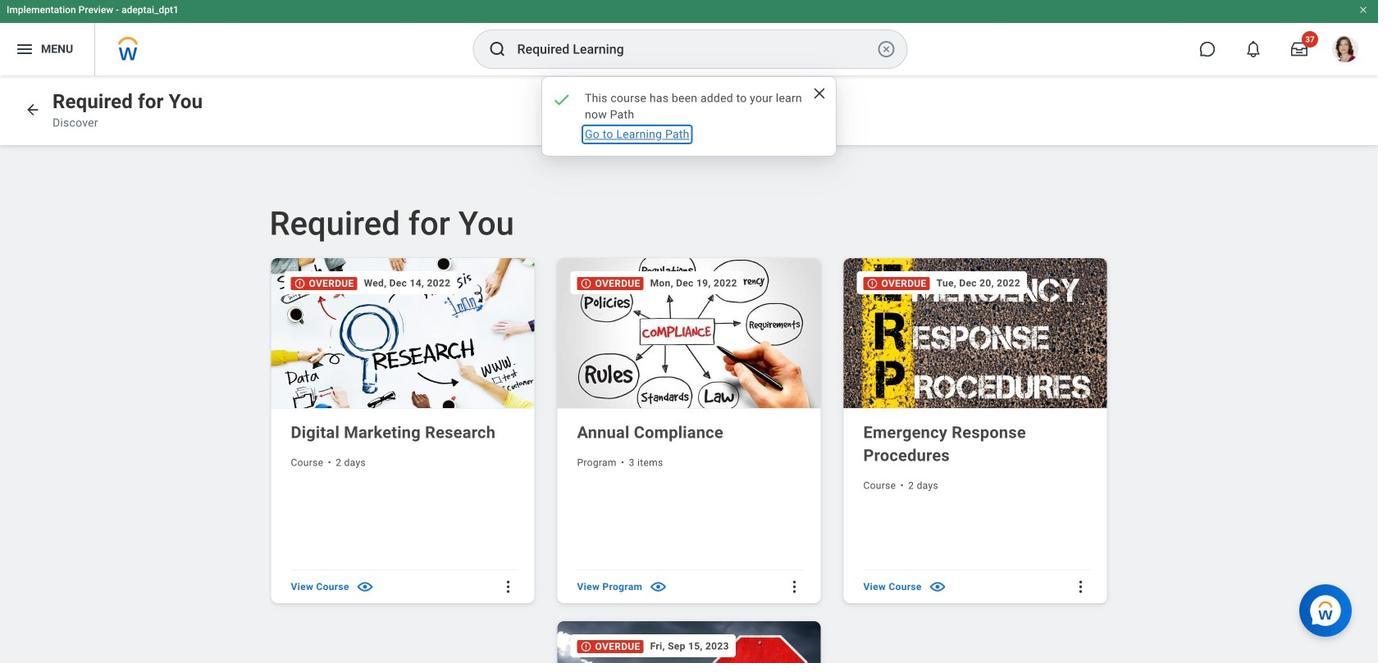 Task type: locate. For each thing, give the bounding box(es) containing it.
1 horizontal spatial visible image
[[649, 578, 668, 597]]

3 visible image from the left
[[928, 578, 947, 597]]

visible image for digital marketing research image
[[356, 578, 375, 597]]

inbox large image
[[1291, 41, 1308, 57]]

search image
[[488, 39, 507, 59]]

justify image
[[15, 39, 34, 59]]

0 horizontal spatial exclamation circle image
[[294, 278, 306, 289]]

Search Workday  search field
[[517, 31, 873, 67]]

1 horizontal spatial exclamation circle image
[[867, 278, 878, 289]]

1 exclamation circle image from the top
[[580, 278, 592, 289]]

emergency response procedures image
[[844, 258, 1110, 409]]

1 related actions vertical image from the left
[[500, 579, 516, 595]]

close environment banner image
[[1359, 5, 1368, 15]]

2 visible image from the left
[[649, 578, 668, 597]]

check image
[[552, 90, 572, 110]]

exclamation circle image
[[580, 278, 592, 289], [580, 641, 592, 653]]

exclamation circle image for workplace harassment & discrimination image
[[580, 641, 592, 653]]

1 visible image from the left
[[356, 578, 375, 597]]

1 exclamation circle image from the left
[[294, 278, 306, 289]]

visible image for emergency response procedures "image"
[[928, 578, 947, 597]]

visible image
[[356, 578, 375, 597], [649, 578, 668, 597], [928, 578, 947, 597]]

1 horizontal spatial related actions vertical image
[[786, 579, 803, 595]]

0 horizontal spatial related actions vertical image
[[500, 579, 516, 595]]

1 vertical spatial exclamation circle image
[[580, 641, 592, 653]]

this course has been added to your learn now path dialog
[[541, 76, 837, 157]]

2 related actions vertical image from the left
[[786, 579, 803, 595]]

2 horizontal spatial visible image
[[928, 578, 947, 597]]

0 horizontal spatial visible image
[[356, 578, 375, 597]]

related actions vertical image
[[500, 579, 516, 595], [786, 579, 803, 595]]

profile logan mcneil image
[[1332, 36, 1359, 66]]

2 exclamation circle image from the top
[[580, 641, 592, 653]]

banner
[[0, 0, 1378, 75]]

exclamation circle image
[[294, 278, 306, 289], [867, 278, 878, 289]]

visible image for annual compliance image
[[649, 578, 668, 597]]

2 exclamation circle image from the left
[[867, 278, 878, 289]]

x image
[[811, 85, 828, 102]]

digital marketing research image
[[271, 258, 538, 409]]

0 vertical spatial exclamation circle image
[[580, 278, 592, 289]]



Task type: vqa. For each thing, say whether or not it's contained in the screenshot.
Profile Logan McNeil image
yes



Task type: describe. For each thing, give the bounding box(es) containing it.
exclamation circle image for digital marketing research image
[[294, 278, 306, 289]]

annual compliance image
[[557, 258, 824, 409]]

exclamation circle image for emergency response procedures "image"
[[867, 278, 878, 289]]

workplace harassment & discrimination image
[[557, 622, 824, 664]]

arrow left image
[[25, 102, 41, 118]]

related actions vertical image for visible icon for annual compliance image
[[786, 579, 803, 595]]

related actions vertical image for digital marketing research image visible icon
[[500, 579, 516, 595]]

exclamation circle image for annual compliance image
[[580, 278, 592, 289]]

notifications large image
[[1245, 41, 1262, 57]]

x circle image
[[877, 39, 896, 59]]



